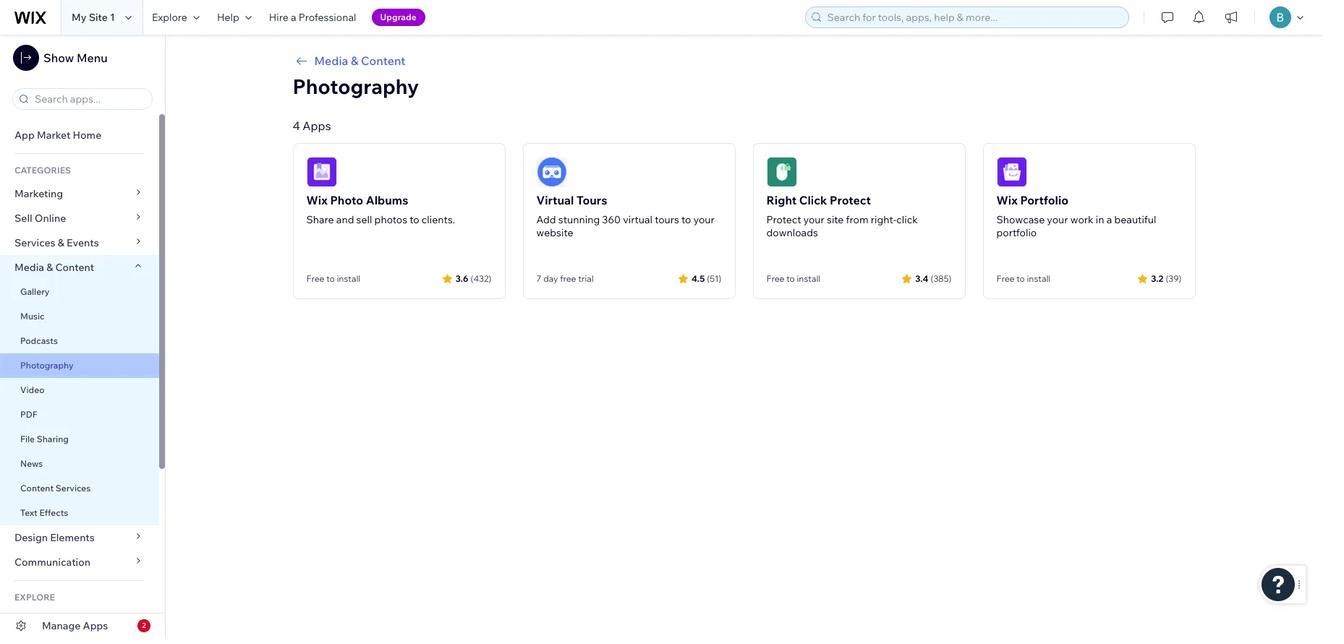 Task type: locate. For each thing, give the bounding box(es) containing it.
0 vertical spatial protect
[[830, 193, 871, 208]]

and
[[336, 213, 354, 226]]

virtual
[[623, 213, 653, 226]]

content down services & events link
[[55, 261, 94, 274]]

0 horizontal spatial media & content
[[14, 261, 94, 274]]

my
[[72, 11, 86, 24]]

content
[[361, 54, 406, 68], [55, 261, 94, 274], [20, 483, 54, 494]]

media
[[314, 54, 348, 68], [14, 261, 44, 274]]

apps inside sidebar 'element'
[[83, 620, 108, 633]]

gallery link
[[0, 280, 159, 305]]

wix inside wix photo albums share and sell photos to clients.
[[306, 193, 328, 208]]

media inside sidebar 'element'
[[14, 261, 44, 274]]

music
[[20, 311, 45, 322]]

to right photos
[[410, 213, 419, 226]]

a right in
[[1107, 213, 1112, 226]]

free to install down downloads
[[767, 274, 821, 284]]

2 free to install from the left
[[767, 274, 821, 284]]

2 your from the left
[[804, 213, 825, 226]]

sell
[[14, 212, 32, 225]]

marketing link
[[0, 182, 159, 206]]

& left events
[[58, 237, 64, 250]]

show menu button
[[13, 45, 108, 71]]

podcasts
[[20, 336, 58, 347]]

0 horizontal spatial apps
[[83, 620, 108, 633]]

4.5
[[692, 273, 705, 284]]

2 horizontal spatial your
[[1047, 213, 1068, 226]]

free down share
[[306, 274, 325, 284]]

1 horizontal spatial media
[[314, 54, 348, 68]]

1 vertical spatial media & content
[[14, 261, 94, 274]]

to inside wix photo albums share and sell photos to clients.
[[410, 213, 419, 226]]

to right the tours on the top of the page
[[682, 213, 691, 226]]

trial
[[578, 274, 594, 284]]

0 vertical spatial media
[[314, 54, 348, 68]]

apps right manage
[[83, 620, 108, 633]]

0 vertical spatial photography
[[293, 74, 419, 99]]

photography
[[293, 74, 419, 99], [20, 360, 74, 371]]

free to install down the 'and'
[[306, 274, 361, 284]]

media & content
[[314, 54, 406, 68], [14, 261, 94, 274]]

0 horizontal spatial content
[[20, 483, 54, 494]]

1 vertical spatial a
[[1107, 213, 1112, 226]]

video link
[[0, 378, 159, 403]]

your right the tours on the top of the page
[[694, 213, 715, 226]]

0 horizontal spatial install
[[337, 274, 361, 284]]

free to install for photo
[[306, 274, 361, 284]]

free for right click protect
[[767, 274, 785, 284]]

0 horizontal spatial &
[[46, 261, 53, 274]]

content down "upgrade" button
[[361, 54, 406, 68]]

0 vertical spatial content
[[361, 54, 406, 68]]

apps
[[303, 119, 331, 133], [83, 620, 108, 633]]

wix up showcase
[[997, 193, 1018, 208]]

to
[[410, 213, 419, 226], [682, 213, 691, 226], [326, 274, 335, 284], [787, 274, 795, 284], [1017, 274, 1025, 284]]

from
[[846, 213, 869, 226]]

1 horizontal spatial a
[[1107, 213, 1112, 226]]

2 install from the left
[[797, 274, 821, 284]]

1 free from the left
[[306, 274, 325, 284]]

free to install for portfolio
[[997, 274, 1051, 284]]

site
[[827, 213, 844, 226]]

your
[[694, 213, 715, 226], [804, 213, 825, 226], [1047, 213, 1068, 226]]

your down portfolio
[[1047, 213, 1068, 226]]

text effects
[[20, 508, 68, 519]]

free for wix photo albums
[[306, 274, 325, 284]]

install down portfolio
[[1027, 274, 1051, 284]]

apps for 4 apps
[[303, 119, 331, 133]]

free to install down portfolio
[[997, 274, 1051, 284]]

my site 1
[[72, 11, 115, 24]]

0 vertical spatial media & content
[[314, 54, 406, 68]]

free down portfolio
[[997, 274, 1015, 284]]

to down portfolio
[[1017, 274, 1025, 284]]

& down professional
[[351, 54, 359, 68]]

marketing
[[14, 187, 63, 200]]

free down downloads
[[767, 274, 785, 284]]

1 vertical spatial apps
[[83, 620, 108, 633]]

show
[[43, 51, 74, 65]]

1 horizontal spatial your
[[804, 213, 825, 226]]

4 apps
[[293, 119, 331, 133]]

1 horizontal spatial free to install
[[767, 274, 821, 284]]

0 horizontal spatial media & content link
[[0, 255, 159, 280]]

media up gallery
[[14, 261, 44, 274]]

services & events
[[14, 237, 99, 250]]

content down news
[[20, 483, 54, 494]]

to down downloads
[[787, 274, 795, 284]]

& down services & events
[[46, 261, 53, 274]]

free
[[560, 274, 576, 284]]

1 horizontal spatial content
[[55, 261, 94, 274]]

(432)
[[471, 273, 492, 284]]

0 horizontal spatial a
[[291, 11, 296, 24]]

pdf
[[20, 410, 37, 420]]

manage apps
[[42, 620, 108, 633]]

stunning
[[558, 213, 600, 226]]

install
[[337, 274, 361, 284], [797, 274, 821, 284], [1027, 274, 1051, 284]]

sell online
[[14, 212, 66, 225]]

protect down right
[[767, 213, 801, 226]]

beautiful
[[1115, 213, 1157, 226]]

0 vertical spatial services
[[14, 237, 55, 250]]

0 horizontal spatial free
[[306, 274, 325, 284]]

3 your from the left
[[1047, 213, 1068, 226]]

photography down podcasts
[[20, 360, 74, 371]]

1 horizontal spatial &
[[58, 237, 64, 250]]

wix portfolio showcase your work in a beautiful portfolio
[[997, 193, 1157, 240]]

2 horizontal spatial free
[[997, 274, 1015, 284]]

1 vertical spatial photography
[[20, 360, 74, 371]]

2 horizontal spatial &
[[351, 54, 359, 68]]

to for wix portfolio
[[1017, 274, 1025, 284]]

wix
[[306, 193, 328, 208], [997, 193, 1018, 208]]

3.4 (385)
[[915, 273, 952, 284]]

a inside wix portfolio showcase your work in a beautiful portfolio
[[1107, 213, 1112, 226]]

photography up 4 apps
[[293, 74, 419, 99]]

effects
[[39, 508, 68, 519]]

protect up from
[[830, 193, 871, 208]]

free
[[306, 274, 325, 284], [767, 274, 785, 284], [997, 274, 1015, 284]]

text
[[20, 508, 37, 519]]

1 horizontal spatial apps
[[303, 119, 331, 133]]

virtual tours logo image
[[537, 157, 567, 187]]

1 free to install from the left
[[306, 274, 361, 284]]

2 horizontal spatial free to install
[[997, 274, 1051, 284]]

categories
[[14, 165, 71, 176]]

photography inside photography 'link'
[[20, 360, 74, 371]]

Search apps... field
[[30, 89, 148, 109]]

apps right 4
[[303, 119, 331, 133]]

tours
[[577, 193, 607, 208]]

wix inside wix portfolio showcase your work in a beautiful portfolio
[[997, 193, 1018, 208]]

1 vertical spatial media & content link
[[0, 255, 159, 280]]

3 install from the left
[[1027, 274, 1051, 284]]

0 vertical spatial media & content link
[[293, 52, 1196, 69]]

hire a professional
[[269, 11, 356, 24]]

2 vertical spatial &
[[46, 261, 53, 274]]

1 vertical spatial media
[[14, 261, 44, 274]]

sell
[[356, 213, 372, 226]]

your inside virtual tours add stunning 360 virtual tours to your website
[[694, 213, 715, 226]]

1 wix from the left
[[306, 193, 328, 208]]

sidebar element
[[0, 35, 166, 639]]

0 horizontal spatial media
[[14, 261, 44, 274]]

0 horizontal spatial wix
[[306, 193, 328, 208]]

content inside content services link
[[20, 483, 54, 494]]

3 free from the left
[[997, 274, 1015, 284]]

to inside virtual tours add stunning 360 virtual tours to your website
[[682, 213, 691, 226]]

gallery
[[20, 287, 50, 297]]

install down downloads
[[797, 274, 821, 284]]

2 vertical spatial content
[[20, 483, 54, 494]]

2 horizontal spatial install
[[1027, 274, 1051, 284]]

1 horizontal spatial install
[[797, 274, 821, 284]]

to down share
[[326, 274, 335, 284]]

install for showcase
[[1027, 274, 1051, 284]]

media & content down services & events
[[14, 261, 94, 274]]

wix up share
[[306, 193, 328, 208]]

file sharing link
[[0, 428, 159, 452]]

0 vertical spatial a
[[291, 11, 296, 24]]

1 install from the left
[[337, 274, 361, 284]]

1 horizontal spatial wix
[[997, 193, 1018, 208]]

0 vertical spatial apps
[[303, 119, 331, 133]]

3 free to install from the left
[[997, 274, 1051, 284]]

install for protect
[[797, 274, 821, 284]]

click
[[799, 193, 827, 208]]

media & content link
[[293, 52, 1196, 69], [0, 255, 159, 280]]

1 vertical spatial &
[[58, 237, 64, 250]]

2 wix from the left
[[997, 193, 1018, 208]]

a
[[291, 11, 296, 24], [1107, 213, 1112, 226]]

1 your from the left
[[694, 213, 715, 226]]

0 horizontal spatial free to install
[[306, 274, 361, 284]]

services
[[14, 237, 55, 250], [56, 483, 91, 494]]

install down the 'and'
[[337, 274, 361, 284]]

0 horizontal spatial protect
[[767, 213, 801, 226]]

1 horizontal spatial photography
[[293, 74, 419, 99]]

online
[[35, 212, 66, 225]]

protect
[[830, 193, 871, 208], [767, 213, 801, 226]]

design
[[14, 532, 48, 545]]

media & content down professional
[[314, 54, 406, 68]]

show menu
[[43, 51, 108, 65]]

2 free from the left
[[767, 274, 785, 284]]

free to install for click
[[767, 274, 821, 284]]

your down click
[[804, 213, 825, 226]]

media down professional
[[314, 54, 348, 68]]

a right hire
[[291, 11, 296, 24]]

0 horizontal spatial photography
[[20, 360, 74, 371]]

media & content inside sidebar 'element'
[[14, 261, 94, 274]]

file
[[20, 434, 35, 445]]

communication
[[14, 556, 93, 569]]

services down news link
[[56, 483, 91, 494]]

apps for manage apps
[[83, 620, 108, 633]]

1 horizontal spatial free
[[767, 274, 785, 284]]

3.2
[[1151, 273, 1164, 284]]

0 horizontal spatial your
[[694, 213, 715, 226]]

services down sell online
[[14, 237, 55, 250]]

wix photo albums logo image
[[306, 157, 337, 187]]

hire
[[269, 11, 289, 24]]

1 vertical spatial services
[[56, 483, 91, 494]]

3.2 (39)
[[1151, 273, 1182, 284]]



Task type: vqa. For each thing, say whether or not it's contained in the screenshot.


Task type: describe. For each thing, give the bounding box(es) containing it.
3.6 (432)
[[456, 273, 492, 284]]

media & content link inside sidebar 'element'
[[0, 255, 159, 280]]

news link
[[0, 452, 159, 477]]

design elements link
[[0, 526, 159, 551]]

upgrade
[[380, 12, 417, 22]]

in
[[1096, 213, 1105, 226]]

albums
[[366, 193, 408, 208]]

1 horizontal spatial media & content link
[[293, 52, 1196, 69]]

3.6
[[456, 273, 469, 284]]

market
[[37, 129, 70, 142]]

2 horizontal spatial content
[[361, 54, 406, 68]]

content services
[[20, 483, 91, 494]]

wix photo albums share and sell photos to clients.
[[306, 193, 455, 226]]

portfolio
[[997, 226, 1037, 240]]

share
[[306, 213, 334, 226]]

file sharing
[[20, 434, 69, 445]]

1 horizontal spatial protect
[[830, 193, 871, 208]]

app market home
[[14, 129, 102, 142]]

1 vertical spatial protect
[[767, 213, 801, 226]]

(385)
[[931, 273, 952, 284]]

wix for wix photo albums
[[306, 193, 328, 208]]

wix portfolio logo image
[[997, 157, 1027, 187]]

4.5 (51)
[[692, 273, 722, 284]]

elements
[[50, 532, 95, 545]]

portfolio
[[1021, 193, 1069, 208]]

website
[[537, 226, 574, 240]]

clients.
[[422, 213, 455, 226]]

your inside 'right click protect protect your site from right-click downloads'
[[804, 213, 825, 226]]

install for albums
[[337, 274, 361, 284]]

sharing
[[37, 434, 69, 445]]

video
[[20, 385, 44, 396]]

your inside wix portfolio showcase your work in a beautiful portfolio
[[1047, 213, 1068, 226]]

menu
[[77, 51, 108, 65]]

4
[[293, 119, 300, 133]]

to for right click protect
[[787, 274, 795, 284]]

help button
[[208, 0, 260, 35]]

7 day free trial
[[537, 274, 594, 284]]

events
[[67, 237, 99, 250]]

(51)
[[707, 273, 722, 284]]

1
[[110, 11, 115, 24]]

app market home link
[[0, 123, 159, 148]]

professional
[[299, 11, 356, 24]]

help
[[217, 11, 239, 24]]

photography link
[[0, 354, 159, 378]]

music link
[[0, 305, 159, 329]]

content services link
[[0, 477, 159, 501]]

& inside services & events link
[[58, 237, 64, 250]]

Search for tools, apps, help & more... field
[[823, 7, 1125, 27]]

click
[[897, 213, 918, 226]]

site
[[89, 11, 108, 24]]

tours
[[655, 213, 679, 226]]

photos
[[375, 213, 407, 226]]

explore
[[14, 593, 55, 604]]

hire a professional link
[[260, 0, 365, 35]]

add
[[537, 213, 556, 226]]

1 vertical spatial content
[[55, 261, 94, 274]]

7
[[537, 274, 542, 284]]

right click protect protect your site from right-click downloads
[[767, 193, 918, 240]]

photo
[[330, 193, 363, 208]]

downloads
[[767, 226, 818, 240]]

pdf link
[[0, 403, 159, 428]]

free for wix portfolio
[[997, 274, 1015, 284]]

services & events link
[[0, 231, 159, 255]]

1 horizontal spatial media & content
[[314, 54, 406, 68]]

communication link
[[0, 551, 159, 575]]

wix for wix portfolio
[[997, 193, 1018, 208]]

podcasts link
[[0, 329, 159, 354]]

virtual tours add stunning 360 virtual tours to your website
[[537, 193, 715, 240]]

0 vertical spatial &
[[351, 54, 359, 68]]

day
[[544, 274, 558, 284]]

right-
[[871, 213, 897, 226]]

to for wix photo albums
[[326, 274, 335, 284]]

2
[[142, 622, 146, 631]]

home
[[73, 129, 102, 142]]

text effects link
[[0, 501, 159, 526]]

360
[[602, 213, 621, 226]]

news
[[20, 459, 43, 470]]

manage
[[42, 620, 81, 633]]

sell online link
[[0, 206, 159, 231]]

virtual
[[537, 193, 574, 208]]

(39)
[[1166, 273, 1182, 284]]

showcase
[[997, 213, 1045, 226]]

right click protect logo image
[[767, 157, 797, 187]]

upgrade button
[[372, 9, 425, 26]]

work
[[1071, 213, 1094, 226]]



